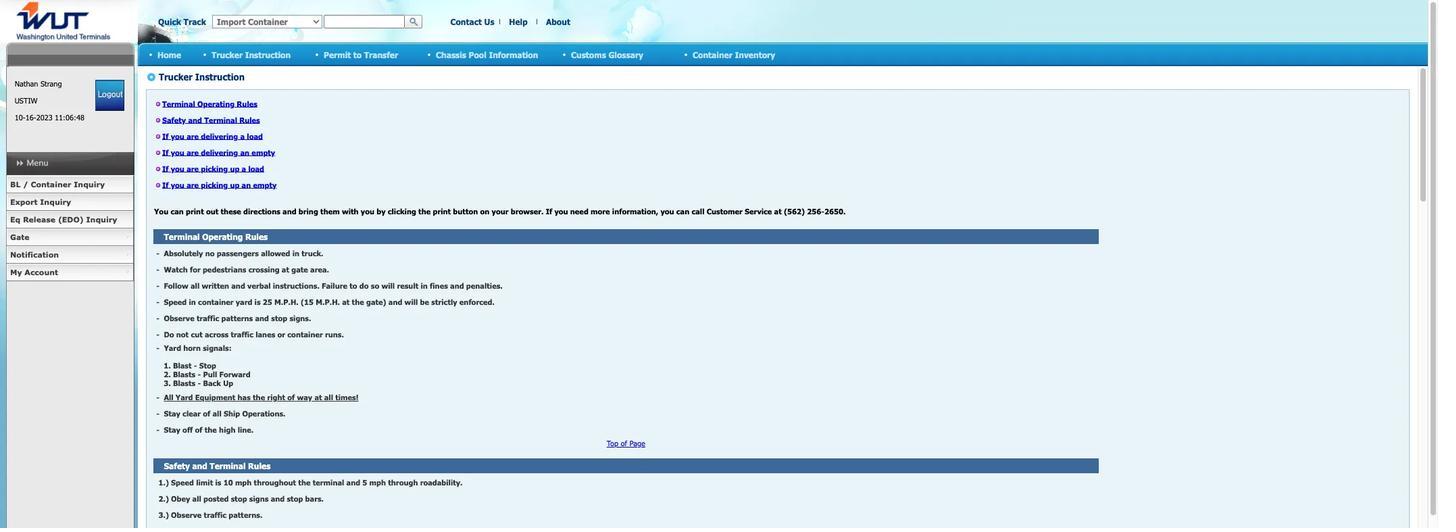 Task type: describe. For each thing, give the bounding box(es) containing it.
about
[[546, 17, 571, 26]]

gate link
[[6, 229, 134, 246]]

about link
[[546, 17, 571, 26]]

1 horizontal spatial container
[[693, 50, 733, 59]]

(edo)
[[58, 215, 84, 224]]

to
[[354, 50, 362, 59]]

help
[[509, 17, 528, 26]]

glossary
[[609, 50, 644, 59]]

bl
[[10, 180, 21, 189]]

contact
[[451, 17, 482, 26]]

quick
[[158, 17, 181, 26]]

instruction
[[245, 50, 291, 59]]

export
[[10, 197, 38, 206]]

ustiw
[[15, 96, 37, 105]]

eq release (edo) inquiry link
[[6, 211, 134, 229]]

10-16-2023 11:06:48
[[15, 113, 84, 122]]

eq release (edo) inquiry
[[10, 215, 117, 224]]

1 vertical spatial inquiry
[[40, 197, 71, 206]]

my
[[10, 268, 22, 277]]

permit
[[324, 50, 351, 59]]

nathan
[[15, 79, 38, 88]]

inventory
[[735, 50, 776, 59]]

account
[[25, 268, 58, 277]]

inquiry for container
[[74, 180, 105, 189]]

information
[[489, 50, 539, 59]]

customs
[[571, 50, 606, 59]]

us
[[485, 17, 495, 26]]

contact us
[[451, 17, 495, 26]]

notification link
[[6, 246, 134, 264]]

11:06:48
[[55, 113, 84, 122]]

my account link
[[6, 264, 134, 281]]

0 horizontal spatial container
[[31, 180, 71, 189]]



Task type: vqa. For each thing, say whether or not it's contained in the screenshot.
the Track
yes



Task type: locate. For each thing, give the bounding box(es) containing it.
permit to transfer
[[324, 50, 398, 59]]

trucker
[[212, 50, 243, 59]]

nathan strang
[[15, 79, 62, 88]]

export inquiry
[[10, 197, 71, 206]]

help link
[[509, 17, 528, 26]]

container left inventory
[[693, 50, 733, 59]]

chassis pool information
[[436, 50, 539, 59]]

1 vertical spatial container
[[31, 180, 71, 189]]

None text field
[[324, 15, 405, 28]]

eq
[[10, 215, 20, 224]]

pool
[[469, 50, 487, 59]]

inquiry right (edo) on the left top of page
[[86, 215, 117, 224]]

customs glossary
[[571, 50, 644, 59]]

contact us link
[[451, 17, 495, 26]]

quick track
[[158, 17, 206, 26]]

inquiry up export inquiry link
[[74, 180, 105, 189]]

bl / container inquiry
[[10, 180, 105, 189]]

container
[[693, 50, 733, 59], [31, 180, 71, 189]]

trucker instruction
[[212, 50, 291, 59]]

0 vertical spatial container
[[693, 50, 733, 59]]

10-
[[15, 113, 25, 122]]

/
[[23, 180, 28, 189]]

container inventory
[[693, 50, 776, 59]]

2023
[[36, 113, 53, 122]]

inquiry for (edo)
[[86, 215, 117, 224]]

my account
[[10, 268, 58, 277]]

export inquiry link
[[6, 193, 134, 211]]

transfer
[[364, 50, 398, 59]]

track
[[184, 17, 206, 26]]

inquiry
[[74, 180, 105, 189], [40, 197, 71, 206], [86, 215, 117, 224]]

release
[[23, 215, 56, 224]]

strang
[[40, 79, 62, 88]]

chassis
[[436, 50, 467, 59]]

bl / container inquiry link
[[6, 176, 134, 193]]

home
[[158, 50, 181, 59]]

inquiry down the bl / container inquiry
[[40, 197, 71, 206]]

login image
[[95, 80, 125, 111]]

0 vertical spatial inquiry
[[74, 180, 105, 189]]

gate
[[10, 233, 29, 241]]

2 vertical spatial inquiry
[[86, 215, 117, 224]]

notification
[[10, 250, 59, 259]]

container up export inquiry
[[31, 180, 71, 189]]

16-
[[25, 113, 36, 122]]



